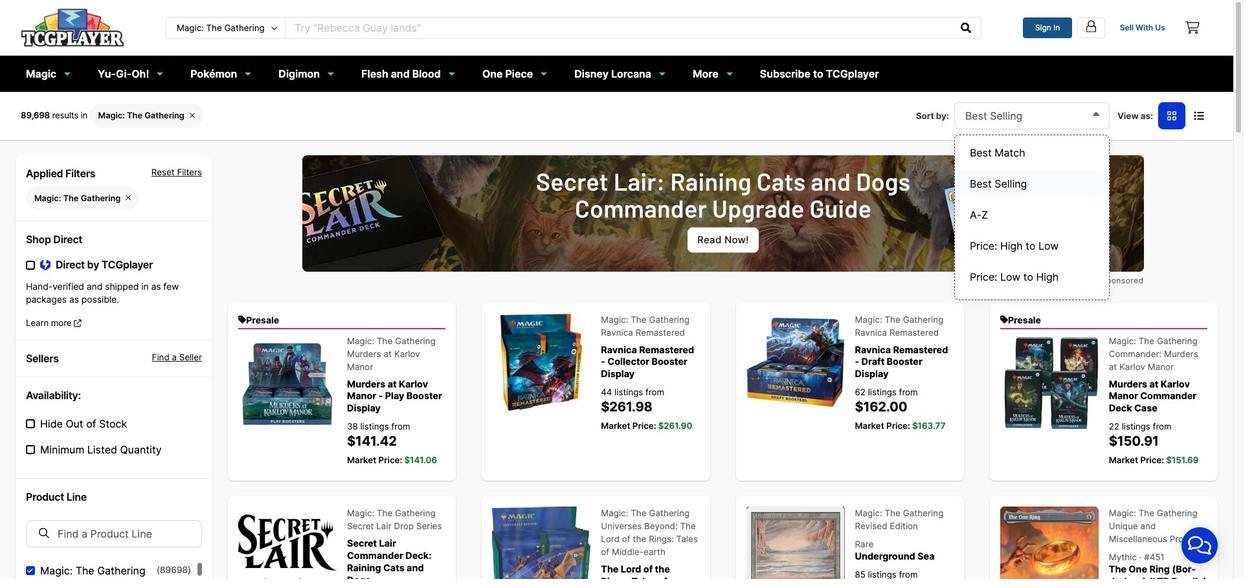 Task type: locate. For each thing, give the bounding box(es) containing it.
best right by:
[[966, 109, 988, 122]]

0 vertical spatial lord
[[601, 535, 620, 545]]

market down $150.91
[[1109, 455, 1139, 466]]

lord down universes
[[601, 535, 620, 545]]

tcgplayer
[[826, 67, 879, 80], [102, 259, 153, 271]]

xmark image
[[190, 111, 195, 120], [126, 194, 131, 202]]

market
[[601, 421, 631, 431], [855, 421, 885, 431], [347, 455, 376, 466], [1109, 455, 1139, 466]]

xmark image for the bottom magic: the gathering button
[[126, 194, 131, 202]]

z
[[982, 208, 988, 221]]

as down verified
[[69, 294, 79, 305]]

magnifying glass image
[[39, 529, 49, 539]]

1 horizontal spatial filters
[[177, 167, 202, 177]]

listings up $141.42 on the left of the page
[[360, 421, 389, 432]]

0 horizontal spatial rings:
[[601, 576, 630, 580]]

magic: the gathering
[[98, 111, 185, 120], [34, 193, 121, 203], [40, 565, 146, 578]]

a list of results image
[[1194, 110, 1205, 121]]

rings:
[[649, 535, 674, 545], [601, 576, 630, 580]]

gathering inside magic: the gathering ravnica remastered ravnica remastered - draft booster display
[[903, 315, 944, 325]]

selling down match on the right of the page
[[995, 177, 1027, 190]]

gathering inside magic: the gathering murders at karlov manor murders at karlov manor - play booster display
[[395, 336, 436, 346]]

magic: inside magic: the gathering unique and miscellaneous promos
[[1109, 509, 1137, 519]]

- left collector
[[601, 356, 606, 367]]

as left few
[[151, 281, 161, 292]]

best up a-z on the top right of the page
[[970, 177, 992, 190]]

display for $261.98
[[601, 369, 635, 380]]

1 horizontal spatial low
[[1039, 239, 1059, 252]]

2 horizontal spatial display
[[855, 369, 889, 380]]

Direct by TCGplayer checkbox
[[26, 261, 35, 270]]

listings inside 22 listings from $150.91 market price: $151.69
[[1122, 421, 1151, 432]]

1 horizontal spatial as
[[151, 281, 161, 292]]

in inside hand-verified and shipped in as few packages as possible.
[[141, 281, 149, 292]]

0 horizontal spatial high
[[1001, 239, 1023, 252]]

magic: the gathering down the product line 'field'
[[40, 565, 146, 578]]

lair down "drop"
[[379, 538, 396, 549]]

display down draft
[[855, 369, 889, 380]]

and up miscellaneous
[[1141, 522, 1156, 532]]

direct by tcgplayer image
[[40, 259, 51, 272]]

1 vertical spatial selling
[[995, 177, 1027, 190]]

1 vertical spatial the
[[655, 564, 670, 575]]

magic
[[26, 67, 56, 80]]

view your shopping cart image
[[1186, 22, 1200, 34]]

-
[[601, 356, 606, 367], [855, 356, 860, 367], [379, 391, 383, 402]]

the inside magic: the gathering ravnica remastered ravnica remastered - collector booster display
[[631, 315, 647, 325]]

line
[[66, 491, 87, 504]]

listings inside the 44 listings from $261.98 market price: $261.90
[[615, 387, 643, 398]]

high up price: low to high
[[1001, 239, 1023, 252]]

0 vertical spatial selling
[[991, 109, 1023, 122]]

quantity
[[120, 444, 162, 457]]

1 vertical spatial lord
[[621, 564, 642, 575]]

direct up verified
[[56, 259, 85, 271]]

0 horizontal spatial filters
[[65, 167, 95, 180]]

to right subscribe on the top right
[[814, 67, 824, 80]]

best selling down best match
[[970, 177, 1027, 190]]

1 horizontal spatial tales
[[677, 535, 698, 545]]

1 horizontal spatial presale
[[1008, 315, 1041, 326]]

listings for $141.42
[[360, 421, 389, 432]]

to down price: high to low
[[1024, 270, 1034, 283]]

display inside magic: the gathering ravnica remastered ravnica remastered - collector booster display
[[601, 369, 635, 380]]

murders at karlov manor commander deck case image
[[1001, 335, 1099, 433]]

magic: the gathering down applied filters
[[34, 193, 121, 203]]

few
[[163, 281, 179, 292]]

price: for $162.00
[[887, 421, 911, 431]]

2 presale from the left
[[1008, 315, 1041, 326]]

booster right collector
[[652, 356, 688, 367]]

listings inside 38 listings from $141.42 market price: $141.06
[[360, 421, 389, 432]]

listings for $261.98
[[615, 387, 643, 398]]

0 vertical spatial lair
[[376, 522, 392, 532]]

the inside the magic: the gathering revised edition
[[885, 509, 901, 519]]

tag image
[[1001, 315, 1008, 325]]

lair
[[376, 522, 392, 532], [379, 538, 396, 549]]

0 horizontal spatial -
[[379, 391, 383, 402]]

at
[[384, 349, 392, 359], [1109, 362, 1117, 372], [388, 379, 397, 390], [1150, 379, 1159, 390]]

1 horizontal spatial lord
[[621, 564, 642, 575]]

from inside 38 listings from $141.42 market price: $141.06
[[391, 421, 410, 432]]

selling up match on the right of the page
[[991, 109, 1023, 122]]

price: inside the 44 listings from $261.98 market price: $261.90
[[633, 421, 657, 431]]

price: inside "62 listings from $162.00 market price: $163.77"
[[887, 421, 911, 431]]

the down earth
[[655, 564, 670, 575]]

remastered
[[636, 327, 685, 338], [890, 327, 939, 338], [639, 344, 694, 355], [893, 344, 948, 355]]

from for $141.42
[[391, 421, 410, 432]]

price: down $150.91
[[1141, 455, 1165, 466]]

lorcana
[[611, 67, 652, 80]]

from up $261.98
[[646, 387, 665, 398]]

0 vertical spatial tales
[[677, 535, 698, 545]]

0 horizontal spatial tales
[[632, 576, 656, 580]]

- inside magic: the gathering murders at karlov manor murders at karlov manor - play booster display
[[379, 391, 383, 402]]

in right the 'results'
[[81, 110, 90, 120]]

tales down beyond:
[[677, 535, 698, 545]]

1 vertical spatial one
[[1129, 564, 1148, 575]]

price:
[[970, 239, 998, 252], [970, 270, 998, 283], [633, 421, 657, 431], [887, 421, 911, 431], [379, 455, 402, 466], [1141, 455, 1165, 466]]

commander inside magic: the gathering commander: murders at karlov manor murders at karlov manor commander deck case
[[1141, 391, 1197, 402]]

listings
[[615, 387, 643, 398], [868, 387, 897, 398], [360, 421, 389, 432], [1122, 421, 1151, 432]]

magic: the gathering commander: murders at karlov manor murders at karlov manor commander deck case
[[1109, 336, 1199, 414]]

gathering inside magic: the gathering universes beyond: the lord of the rings: tales of middle-earth the lord of the rings: tales o
[[649, 509, 690, 519]]

1 horizontal spatial xmark image
[[190, 111, 195, 120]]

disney
[[575, 67, 609, 80]]

2 secret from the top
[[347, 538, 377, 549]]

selling inside field
[[991, 109, 1023, 122]]

filters inside button
[[177, 167, 202, 177]]

display inside magic: the gathering murders at karlov manor murders at karlov manor - play booster display
[[347, 403, 381, 414]]

display up the 38
[[347, 403, 381, 414]]

magic: inside magic: the gathering murders at karlov manor murders at karlov manor - play booster display
[[347, 336, 374, 346]]

sell with us
[[1120, 23, 1166, 32]]

gathering inside magic: the gathering ravnica remastered ravnica remastered - collector booster display
[[649, 315, 690, 325]]

- left "play"
[[379, 391, 383, 402]]

1 horizontal spatial in
[[141, 281, 149, 292]]

price: inside 38 listings from $141.42 market price: $141.06
[[379, 455, 402, 466]]

deck:
[[406, 551, 432, 562]]

1 horizontal spatial one
[[1129, 564, 1148, 575]]

the up middle-
[[633, 535, 647, 545]]

0 vertical spatial commander
[[1141, 391, 1197, 402]]

1 vertical spatial lair
[[379, 538, 396, 549]]

market inside the 44 listings from $261.98 market price: $261.90
[[601, 421, 631, 431]]

market down $141.42 on the left of the page
[[347, 455, 376, 466]]

to up price: low to high
[[1026, 239, 1036, 252]]

low down price: high to low
[[1001, 270, 1021, 283]]

sign in
[[1036, 23, 1060, 32]]

underground
[[855, 551, 916, 562]]

commander up 'raining'
[[347, 551, 403, 562]]

list box containing best match
[[955, 134, 1110, 300]]

1 vertical spatial high
[[1037, 270, 1059, 283]]

38 listings from $141.42 market price: $141.06
[[347, 421, 437, 466]]

from down case
[[1153, 421, 1172, 432]]

ravnica
[[601, 327, 633, 338], [855, 327, 887, 338], [601, 344, 637, 355], [855, 344, 891, 355]]

booster right draft
[[887, 356, 923, 367]]

tcgplayer inside 'link'
[[826, 67, 879, 80]]

2 horizontal spatial booster
[[887, 356, 923, 367]]

- inside magic: the gathering ravnica remastered ravnica remastered - collector booster display
[[601, 356, 606, 367]]

booster for $261.98
[[652, 356, 688, 367]]

series
[[416, 522, 442, 532]]

universes
[[601, 522, 642, 532]]

find
[[152, 352, 169, 363]]

the
[[127, 111, 142, 120], [63, 193, 79, 203], [631, 315, 647, 325], [885, 315, 901, 325], [377, 336, 393, 346], [1139, 336, 1155, 346], [377, 509, 393, 519], [631, 509, 647, 519], [885, 509, 901, 519], [1139, 509, 1155, 519], [680, 522, 696, 532], [601, 564, 619, 575], [1109, 564, 1127, 575], [76, 565, 94, 578]]

listings inside "62 listings from $162.00 market price: $163.77"
[[868, 387, 897, 398]]

0 horizontal spatial presale
[[246, 315, 279, 326]]

Product Line field
[[26, 521, 202, 548]]

magic:
[[98, 111, 125, 120], [34, 193, 61, 203], [601, 315, 629, 325], [855, 315, 883, 325], [347, 336, 374, 346], [1109, 336, 1137, 346], [347, 509, 374, 519], [601, 509, 629, 519], [855, 509, 883, 519], [1109, 509, 1137, 519], [40, 565, 73, 578]]

0 horizontal spatial lord
[[601, 535, 620, 545]]

0 vertical spatial in
[[81, 110, 90, 120]]

one left 'piece'
[[482, 67, 503, 80]]

from up $162.00
[[899, 387, 918, 398]]

0 horizontal spatial commander
[[347, 551, 403, 562]]

market for $261.98
[[601, 421, 631, 431]]

price: down price: high to low
[[970, 270, 998, 283]]

1 filters from the left
[[65, 167, 95, 180]]

62 listings from $162.00 market price: $163.77
[[855, 387, 946, 431]]

from for $261.98
[[646, 387, 665, 398]]

0 vertical spatial the
[[633, 535, 647, 545]]

direct right shop
[[53, 233, 82, 246]]

best for list box containing best match
[[970, 146, 992, 159]]

commander up case
[[1141, 391, 1197, 402]]

rings: down middle-
[[601, 576, 630, 580]]

0 vertical spatial one
[[482, 67, 503, 80]]

- inside magic: the gathering ravnica remastered ravnica remastered - draft booster display
[[855, 356, 860, 367]]

user icon image
[[1085, 19, 1098, 33]]

tales down earth
[[632, 576, 656, 580]]

1 vertical spatial secret
[[347, 538, 377, 549]]

the inside mythic · #451 the one ring (bor derless) (ltr bundle)
[[1109, 564, 1127, 575]]

booster inside magic: the gathering ravnica remastered ravnica remastered - collector booster display
[[652, 356, 688, 367]]

display for $162.00
[[855, 369, 889, 380]]

0 vertical spatial as
[[151, 281, 161, 292]]

2 filters from the left
[[177, 167, 202, 177]]

a-z
[[970, 208, 988, 221]]

listings for $150.91
[[1122, 421, 1151, 432]]

best inside field
[[966, 109, 988, 122]]

market for $150.91
[[1109, 455, 1139, 466]]

$261.90
[[658, 421, 693, 431]]

1 vertical spatial tales
[[632, 576, 656, 580]]

the inside magic: the gathering ravnica remastered ravnica remastered - draft booster display
[[885, 315, 901, 325]]

availability:
[[26, 389, 81, 402]]

tales
[[677, 535, 698, 545], [632, 576, 656, 580]]

tcgplayer.com image
[[21, 8, 124, 47]]

find a seller
[[152, 352, 202, 363]]

·
[[1140, 553, 1142, 563]]

direct by tcgplayer
[[56, 259, 153, 271]]

best left match on the right of the page
[[970, 146, 992, 159]]

1 horizontal spatial the
[[655, 564, 670, 575]]

1 horizontal spatial commander
[[1141, 391, 1197, 402]]

price: for $261.98
[[633, 421, 657, 431]]

best match
[[970, 146, 1026, 159]]

listings up $162.00
[[868, 387, 897, 398]]

0 vertical spatial rings:
[[649, 535, 674, 545]]

magic: inside magic: the gathering ravnica remastered ravnica remastered - draft booster display
[[855, 315, 883, 325]]

magic: the gathering for xmark icon associated with the bottom magic: the gathering button
[[34, 193, 121, 203]]

promos
[[1170, 535, 1201, 545]]

disney lorcana
[[575, 67, 652, 80]]

lair left "drop"
[[376, 522, 392, 532]]

Best Selling field
[[955, 102, 1110, 129]]

0 horizontal spatial the
[[633, 535, 647, 545]]

and down deck:
[[407, 563, 424, 574]]

as:
[[1141, 110, 1154, 121]]

murders at karlov manor - play booster display image
[[238, 335, 337, 433]]

from inside 22 listings from $150.91 market price: $151.69
[[1153, 421, 1172, 432]]

application
[[1166, 512, 1234, 580]]

0 horizontal spatial xmark image
[[126, 194, 131, 202]]

0 vertical spatial direct
[[53, 233, 82, 246]]

magic: the gathering button down oh!
[[90, 104, 203, 128]]

listings for $162.00
[[868, 387, 897, 398]]

tag image
[[238, 315, 246, 325]]

booster inside magic: the gathering ravnica remastered ravnica remastered - draft booster display
[[887, 356, 923, 367]]

check image
[[27, 568, 33, 575]]

1 vertical spatial best selling
[[970, 177, 1027, 190]]

1 vertical spatial xmark image
[[126, 194, 131, 202]]

44
[[601, 387, 612, 398]]

price: down the z
[[970, 239, 998, 252]]

low up price: low to high
[[1039, 239, 1059, 252]]

hide
[[40, 418, 63, 431]]

listings up $261.98
[[615, 387, 643, 398]]

market for $141.42
[[347, 455, 376, 466]]

price: down $141.42 on the left of the page
[[379, 455, 402, 466]]

and inside hand-verified and shipped in as few packages as possible.
[[87, 281, 103, 292]]

price: down $261.98
[[633, 421, 657, 431]]

$151.69
[[1167, 455, 1199, 466]]

0 vertical spatial low
[[1039, 239, 1059, 252]]

best for best selling field
[[966, 109, 988, 122]]

one down ·
[[1129, 564, 1148, 575]]

magic: inside magic: the gathering ravnica remastered ravnica remastered - collector booster display
[[601, 315, 629, 325]]

1 vertical spatial magic: the gathering
[[34, 193, 121, 203]]

and up possible.
[[87, 281, 103, 292]]

from inside "62 listings from $162.00 market price: $163.77"
[[899, 387, 918, 398]]

the inside magic: the gathering secret lair drop series secret lair commander deck: raining cats and dogs
[[377, 509, 393, 519]]

1 vertical spatial in
[[141, 281, 149, 292]]

price: down $162.00
[[887, 421, 911, 431]]

sort
[[916, 110, 934, 121]]

selling
[[991, 109, 1023, 122], [995, 177, 1027, 190]]

magic: the gathering down oh!
[[98, 111, 185, 120]]

0 horizontal spatial tcgplayer
[[102, 259, 153, 271]]

the inside magic: the gathering commander: murders at karlov manor murders at karlov manor commander deck case
[[1139, 336, 1155, 346]]

1 presale from the left
[[246, 315, 279, 326]]

minimum
[[40, 444, 84, 457]]

listings up $150.91
[[1122, 421, 1151, 432]]

dogs
[[347, 575, 371, 580]]

selling inside list box
[[995, 177, 1027, 190]]

1 vertical spatial commander
[[347, 551, 403, 562]]

market inside "62 listings from $162.00 market price: $163.77"
[[855, 421, 885, 431]]

commander
[[1141, 391, 1197, 402], [347, 551, 403, 562]]

0 vertical spatial to
[[814, 67, 824, 80]]

1 horizontal spatial display
[[601, 369, 635, 380]]

play
[[385, 391, 404, 402]]

from inside the 44 listings from $261.98 market price: $261.90
[[646, 387, 665, 398]]

price: for $150.91
[[1141, 455, 1165, 466]]

2 horizontal spatial -
[[855, 356, 860, 367]]

best selling up best match
[[966, 109, 1023, 122]]

1 vertical spatial low
[[1001, 270, 1021, 283]]

commander:
[[1109, 349, 1162, 359]]

2 vertical spatial to
[[1024, 270, 1034, 283]]

to inside 'link'
[[814, 67, 824, 80]]

out
[[66, 418, 83, 431]]

0 vertical spatial secret
[[347, 522, 374, 532]]

1 horizontal spatial rings:
[[649, 535, 674, 545]]

submit your search image
[[961, 23, 972, 33]]

booster right "play"
[[407, 391, 442, 402]]

best
[[966, 109, 988, 122], [970, 146, 992, 159], [970, 177, 992, 190]]

low
[[1039, 239, 1059, 252], [1001, 270, 1021, 283]]

price: inside 22 listings from $150.91 market price: $151.69
[[1141, 455, 1165, 466]]

by:
[[936, 110, 949, 121]]

1 vertical spatial as
[[69, 294, 79, 305]]

the inside magic: the gathering unique and miscellaneous promos
[[1139, 509, 1155, 519]]

commander inside magic: the gathering secret lair drop series secret lair commander deck: raining cats and dogs
[[347, 551, 403, 562]]

display inside magic: the gathering ravnica remastered ravnica remastered - draft booster display
[[855, 369, 889, 380]]

filters right reset
[[177, 167, 202, 177]]

1 horizontal spatial booster
[[652, 356, 688, 367]]

0 horizontal spatial display
[[347, 403, 381, 414]]

0 horizontal spatial booster
[[407, 391, 442, 402]]

display down collector
[[601, 369, 635, 380]]

list box
[[955, 134, 1110, 300]]

0 vertical spatial best
[[966, 109, 988, 122]]

lord down middle-
[[621, 564, 642, 575]]

1 vertical spatial tcgplayer
[[102, 259, 153, 271]]

1 vertical spatial best
[[970, 146, 992, 159]]

0 vertical spatial tcgplayer
[[826, 67, 879, 80]]

magic: the gathering button
[[90, 104, 203, 128], [26, 186, 139, 210]]

0 vertical spatial xmark image
[[190, 111, 195, 120]]

high down price: high to low
[[1037, 270, 1059, 283]]

tcgplayer for direct by tcgplayer
[[102, 259, 153, 271]]

best selling
[[966, 109, 1023, 122], [970, 177, 1027, 190]]

0 vertical spatial best selling
[[966, 109, 1023, 122]]

high
[[1001, 239, 1023, 252], [1037, 270, 1059, 283]]

0 vertical spatial magic: the gathering
[[98, 111, 185, 120]]

a grid of results image
[[1168, 110, 1177, 121]]

rings: down beyond:
[[649, 535, 674, 545]]

mythic
[[1109, 553, 1137, 563]]

packages
[[26, 294, 67, 305]]

gathering inside magic: the gathering secret lair drop series secret lair commander deck: raining cats and dogs
[[395, 509, 436, 519]]

price: for $141.42
[[379, 455, 402, 466]]

- left draft
[[855, 356, 860, 367]]

market down $261.98
[[601, 421, 631, 431]]

shipped
[[105, 281, 139, 292]]

results
[[52, 110, 78, 120]]

filters right applied
[[65, 167, 95, 180]]

1 horizontal spatial tcgplayer
[[826, 67, 879, 80]]

22 listings from $150.91 market price: $151.69
[[1109, 421, 1199, 466]]

$163.77
[[913, 421, 946, 431]]

ring
[[1150, 564, 1170, 575]]

gathering inside the magic: the gathering revised edition
[[903, 509, 944, 519]]

magic: inside magic: the gathering universes beyond: the lord of the rings: tales of middle-earth the lord of the rings: tales o
[[601, 509, 629, 519]]

market inside 22 listings from $150.91 market price: $151.69
[[1109, 455, 1139, 466]]

from down "play"
[[391, 421, 410, 432]]

magic: the gathering button down applied filters
[[26, 186, 139, 210]]

sellers
[[26, 352, 59, 365]]

0 vertical spatial high
[[1001, 239, 1023, 252]]

and inside magic: the gathering secret lair drop series secret lair commander deck: raining cats and dogs
[[407, 563, 424, 574]]

1 vertical spatial to
[[1026, 239, 1036, 252]]

44 listings from $261.98 market price: $261.90
[[601, 387, 693, 431]]

None text field
[[286, 17, 952, 38]]

more
[[693, 67, 719, 80]]

sea
[[918, 551, 935, 562]]

filters for applied filters
[[65, 167, 95, 180]]

market down $162.00
[[855, 421, 885, 431]]

gathering inside magic: the gathering unique and miscellaneous promos
[[1157, 509, 1198, 519]]

market inside 38 listings from $141.42 market price: $141.06
[[347, 455, 376, 466]]

in right shipped at the left of the page
[[141, 281, 149, 292]]

sign
[[1036, 23, 1052, 32]]

1 horizontal spatial -
[[601, 356, 606, 367]]



Task type: describe. For each thing, give the bounding box(es) containing it.
filters for reset filters
[[177, 167, 202, 177]]

draft
[[862, 356, 885, 367]]

gathering inside magic: the gathering commander: murders at karlov manor murders at karlov manor commander deck case
[[1157, 336, 1198, 346]]

us
[[1156, 23, 1166, 32]]

revised
[[855, 522, 888, 532]]

view
[[1118, 110, 1139, 121]]

1 secret from the top
[[347, 522, 374, 532]]

best selling inside best selling field
[[966, 109, 1023, 122]]

reset
[[151, 167, 175, 177]]

caret down image
[[1093, 109, 1100, 120]]

Minimum Listed Quantity checkbox
[[26, 446, 35, 455]]

hand-
[[26, 281, 53, 292]]

of down earth
[[644, 564, 653, 575]]

$141.06
[[404, 455, 437, 466]]

and right flesh
[[391, 67, 410, 80]]

magic: inside magic: the gathering commander: murders at karlov manor murders at karlov manor commander deck case
[[1109, 336, 1137, 346]]

2 vertical spatial best
[[970, 177, 992, 190]]

hide out of stock
[[40, 418, 127, 431]]

2 vertical spatial magic: the gathering
[[40, 565, 146, 578]]

bundle)
[[1172, 576, 1208, 580]]

mtg sld cats and dogs commander upgrade guide image
[[302, 155, 1144, 272]]

blood
[[412, 67, 441, 80]]

presale for $141.42
[[246, 315, 279, 326]]

to for price: high to low
[[1026, 239, 1036, 252]]

0 vertical spatial magic: the gathering button
[[90, 104, 203, 128]]

the inside magic: the gathering murders at karlov manor murders at karlov manor - play booster display
[[377, 336, 393, 346]]

magic: the gathering for the top magic: the gathering button's xmark icon
[[98, 111, 185, 120]]

yu-gi-oh!
[[98, 67, 149, 80]]

cats
[[383, 563, 405, 574]]

tcgplayer for subscribe to tcgplayer
[[826, 67, 879, 80]]

a-
[[970, 208, 982, 221]]

booster for $162.00
[[887, 356, 923, 367]]

to for price: low to high
[[1024, 270, 1034, 283]]

piece
[[506, 67, 533, 80]]

product
[[26, 491, 64, 504]]

applied
[[26, 167, 63, 180]]

magic: the gathering revised edition
[[855, 509, 944, 532]]

match
[[995, 146, 1026, 159]]

the one ring (borderless) (ltr bundle) image
[[1001, 507, 1099, 580]]

hand-verified and shipped in as few packages as possible.
[[26, 281, 179, 305]]

verified
[[53, 281, 84, 292]]

sponsored link
[[302, 155, 1144, 287]]

edition
[[890, 522, 918, 532]]

89,698
[[21, 110, 50, 120]]

Hide Out of Stock checkbox
[[26, 420, 35, 429]]

magic: inside magic: the gathering secret lair drop series secret lair commander deck: raining cats and dogs
[[347, 509, 374, 519]]

possible.
[[81, 294, 119, 305]]

unique
[[1109, 522, 1138, 532]]

$141.42
[[347, 433, 397, 449]]

drop
[[394, 522, 414, 532]]

one inside mythic · #451 the one ring (bor derless) (ltr bundle)
[[1129, 564, 1148, 575]]

learn more link
[[26, 318, 82, 329]]

ravnica remastered - collector booster display image
[[492, 313, 591, 412]]

presale for $150.91
[[1008, 315, 1041, 326]]

1 horizontal spatial high
[[1037, 270, 1059, 283]]

booster inside magic: the gathering murders at karlov manor murders at karlov manor - play booster display
[[407, 391, 442, 402]]

from for $150.91
[[1153, 421, 1172, 432]]

flesh
[[361, 67, 388, 80]]

of up middle-
[[622, 535, 631, 545]]

1 vertical spatial rings:
[[601, 576, 630, 580]]

pokémon
[[191, 67, 237, 80]]

(bor
[[1172, 564, 1196, 575]]

view as:
[[1118, 110, 1154, 121]]

magic: the gathering unique and miscellaneous promos
[[1109, 509, 1201, 545]]

collector
[[608, 356, 650, 367]]

learn more
[[26, 318, 74, 329]]

by
[[87, 259, 99, 271]]

0 horizontal spatial low
[[1001, 270, 1021, 283]]

earth
[[644, 548, 666, 558]]

gi-
[[116, 67, 132, 80]]

in
[[1054, 23, 1060, 32]]

mythic · #451 the one ring (bor derless) (ltr bundle)
[[1109, 553, 1208, 580]]

- for $162.00
[[855, 356, 860, 367]]

sell
[[1120, 23, 1134, 32]]

flesh and blood
[[361, 67, 441, 80]]

1 vertical spatial magic: the gathering button
[[26, 186, 139, 210]]

learn
[[26, 318, 49, 329]]

rare
[[855, 540, 874, 550]]

price: high to low
[[970, 239, 1059, 252]]

0 horizontal spatial in
[[81, 110, 90, 120]]

0 horizontal spatial as
[[69, 294, 79, 305]]

magic: the gathering murders at karlov manor murders at karlov manor - play booster display
[[347, 336, 442, 414]]

magic: the gathering ravnica remastered ravnica remastered - draft booster display
[[855, 315, 948, 380]]

secret lair commander deck: raining cats and dogs image
[[238, 507, 337, 580]]

raining
[[347, 563, 381, 574]]

deck
[[1109, 403, 1133, 414]]

digimon
[[279, 67, 320, 80]]

$261.98
[[601, 399, 653, 415]]

best selling inside list box
[[970, 177, 1027, 190]]

miscellaneous
[[1109, 535, 1168, 545]]

ravnica remastered - draft booster display image
[[746, 313, 845, 412]]

0 horizontal spatial one
[[482, 67, 503, 80]]

a
[[172, 352, 177, 363]]

of right "out"
[[86, 418, 96, 431]]

the lord of the rings: tales of middle-earth - special edition collector booster display image
[[492, 507, 591, 580]]

magic: inside the magic: the gathering revised edition
[[855, 509, 883, 519]]

1 vertical spatial direct
[[56, 259, 85, 271]]

magic: the gathering universes beyond: the lord of the rings: tales of middle-earth the lord of the rings: tales o
[[601, 509, 698, 580]]

magic: the gathering ravnica remastered ravnica remastered - collector booster display
[[601, 315, 694, 380]]

89698
[[160, 565, 188, 576]]

price: low to high
[[970, 270, 1059, 283]]

#451
[[1145, 553, 1165, 563]]

(ltr
[[1149, 576, 1170, 580]]

Magic: The Gathering checkbox
[[26, 567, 35, 576]]

62
[[855, 387, 866, 398]]

arrow up right from square image
[[74, 319, 82, 328]]

subscribe
[[760, 67, 811, 80]]

of left middle-
[[601, 548, 610, 558]]

from for $162.00
[[899, 387, 918, 398]]

22
[[1109, 421, 1120, 432]]

$162.00
[[855, 399, 908, 415]]

reset filters
[[151, 167, 202, 177]]

89,698 results
[[21, 110, 81, 120]]

subscribe to tcgplayer link
[[752, 61, 887, 87]]

shop
[[26, 233, 51, 246]]

rare underground sea
[[855, 540, 935, 562]]

38
[[347, 421, 358, 432]]

magic: the gathering secret lair drop series secret lair commander deck: raining cats and dogs
[[347, 509, 442, 580]]

- for $261.98
[[601, 356, 606, 367]]

derless)
[[1109, 564, 1196, 580]]

product line
[[26, 491, 87, 504]]

market for $162.00
[[855, 421, 885, 431]]

case
[[1135, 403, 1158, 414]]

and inside magic: the gathering unique and miscellaneous promos
[[1141, 522, 1156, 532]]

underground sea image
[[746, 507, 845, 580]]

xmark image for the top magic: the gathering button
[[190, 111, 195, 120]]

sell with us link
[[1111, 17, 1175, 38]]

shop direct
[[26, 233, 82, 246]]

more
[[51, 318, 72, 329]]



Task type: vqa. For each thing, say whether or not it's contained in the screenshot.
topmost the Magic: The Gathering 'button'
yes



